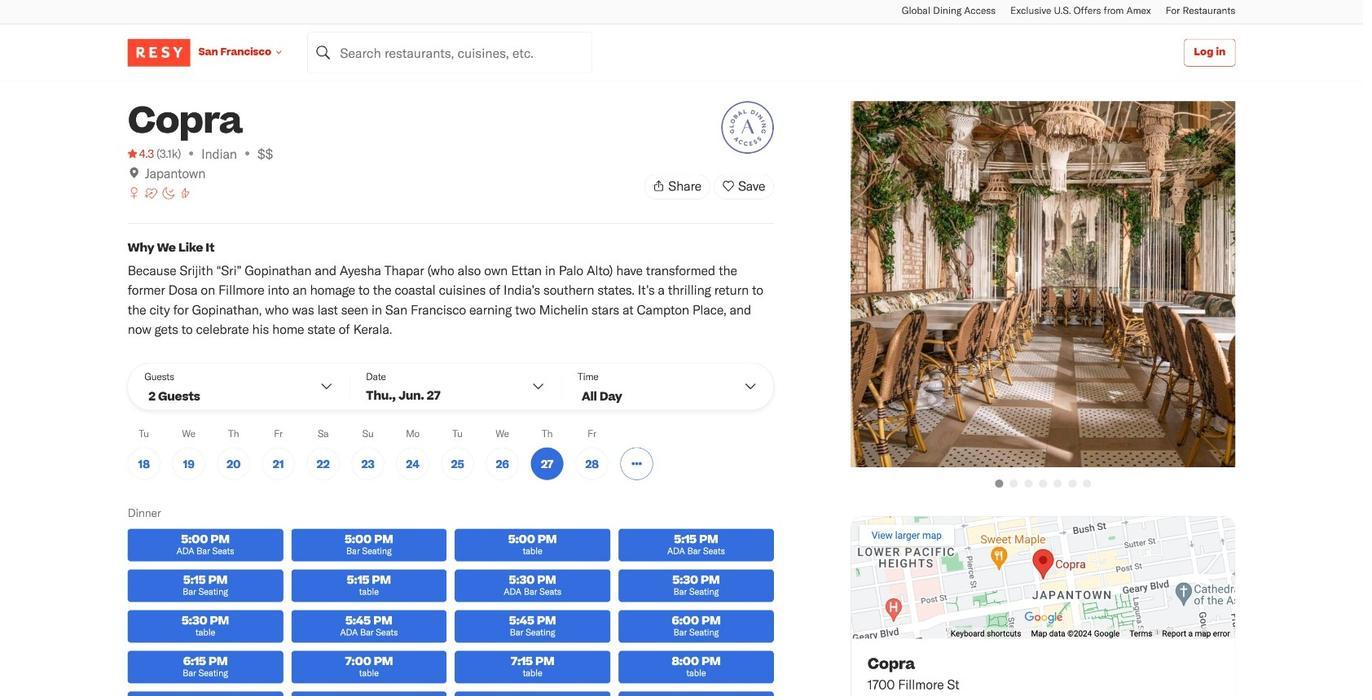 Task type: locate. For each thing, give the bounding box(es) containing it.
None field
[[307, 32, 593, 73]]

4.3 out of 5 stars image
[[128, 146, 154, 162]]

Search restaurants, cuisines, etc. text field
[[307, 32, 593, 73]]



Task type: vqa. For each thing, say whether or not it's contained in the screenshot.
4.3 OUT OF 5 STARS IMAGE
yes



